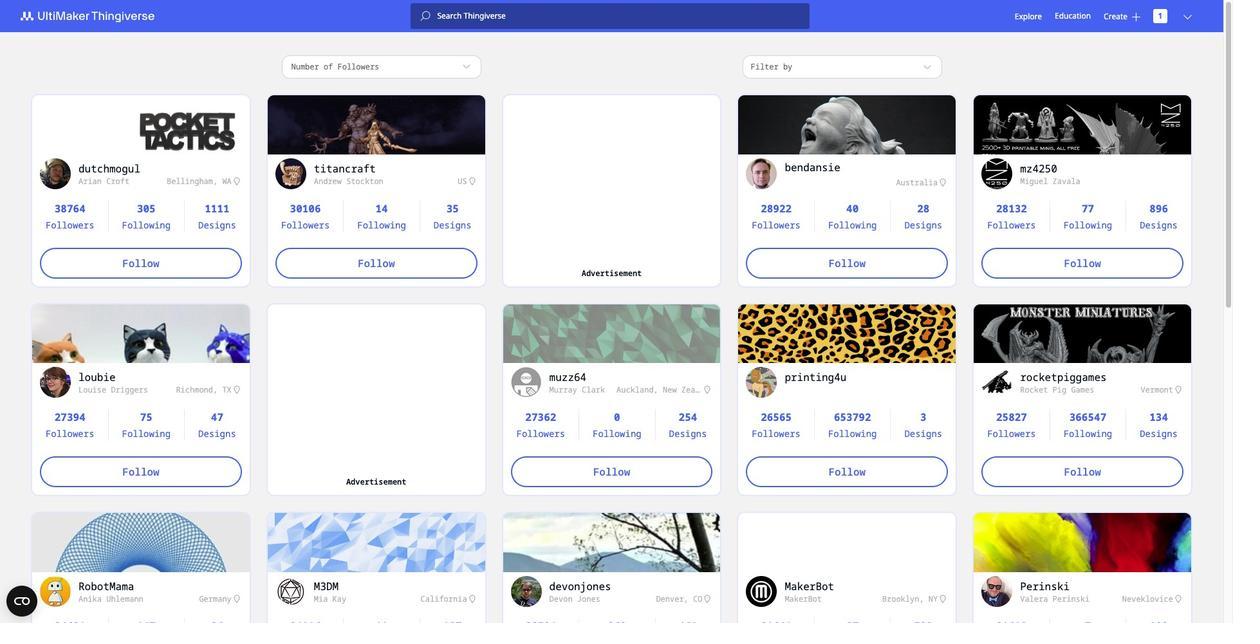 Task type: locate. For each thing, give the bounding box(es) containing it.
0 vertical spatial advertisement
[[582, 267, 642, 278]]

anika
[[79, 593, 102, 604]]

avatar image up 25827
[[982, 367, 1013, 398]]

devon
[[549, 593, 573, 604]]

user banner image for mz4250
[[974, 95, 1191, 209]]

designs down 134
[[1140, 427, 1178, 440]]

designs down '1111' at the left top
[[198, 219, 236, 231]]

follow down 653792 following
[[829, 465, 866, 479]]

plusicon image
[[1132, 13, 1141, 21]]

denver, co
[[656, 593, 703, 604]]

following down the 0
[[593, 427, 642, 440]]

1 horizontal spatial advertisement
[[582, 267, 642, 278]]

followers right of
[[338, 61, 379, 72]]

following down 366547
[[1064, 427, 1112, 440]]

followers for mz4250
[[988, 219, 1036, 231]]

38764
[[55, 201, 85, 215]]

follow down the 77 following
[[1064, 256, 1101, 270]]

avatar image for bendansie
[[746, 158, 777, 189]]

follow button down 75 following
[[40, 456, 242, 487]]

followers for bendansie
[[752, 219, 801, 231]]

devonjones
[[549, 579, 611, 593]]

following for 40
[[828, 219, 877, 231]]

mz4250 link
[[1020, 161, 1184, 176]]

follow for 0
[[593, 465, 630, 479]]

rocketpiggames link
[[1020, 369, 1184, 385]]

designs
[[198, 219, 236, 231], [434, 219, 472, 231], [905, 219, 942, 231], [1140, 219, 1178, 231], [198, 427, 236, 440], [669, 427, 707, 440], [905, 427, 942, 440], [1140, 427, 1178, 440]]

auckland,
[[617, 384, 658, 395]]

following down '75'
[[122, 427, 171, 440]]

avatar image up 26565
[[746, 367, 777, 398]]

designs for 3
[[905, 427, 942, 440]]

1
[[1158, 10, 1163, 21]]

uhlemann
[[106, 593, 143, 604]]

loubie
[[79, 370, 116, 384]]

user banner image for rocketpiggames
[[974, 304, 1191, 410]]

andrew
[[314, 175, 342, 186]]

followers down 26565
[[752, 427, 801, 440]]

follow down 14 following
[[358, 256, 395, 270]]

3 designs
[[905, 410, 942, 440]]

murray
[[549, 384, 577, 395]]

followers down 30106
[[281, 219, 330, 231]]

avatar image left the arian
[[40, 158, 71, 189]]

254
[[679, 410, 697, 424]]

followers for titancraft
[[281, 219, 330, 231]]

2 makerbot from the top
[[785, 593, 822, 604]]

followers down 25827
[[988, 427, 1036, 440]]

wa
[[222, 175, 232, 186]]

denver,
[[656, 593, 689, 604]]

0 horizontal spatial advertisement
[[346, 476, 406, 487]]

follow button down the 77 following
[[982, 248, 1184, 278]]

follow down 305 following
[[122, 256, 159, 270]]

designs down 3
[[905, 427, 942, 440]]

following
[[122, 219, 171, 231], [357, 219, 406, 231], [828, 219, 877, 231], [1064, 219, 1112, 231], [122, 427, 171, 440], [593, 427, 642, 440], [828, 427, 877, 440], [1064, 427, 1112, 440]]

valera
[[1020, 593, 1048, 604]]

follow button down 305 following
[[40, 247, 242, 278]]

user banner image for perinski
[[974, 513, 1191, 623]]

andrew stockton
[[314, 175, 384, 186]]

us
[[458, 175, 467, 186]]

0
[[614, 410, 620, 424]]

loubie link
[[79, 369, 242, 385]]

avatar image left devon
[[511, 576, 542, 607]]

follow for 653792
[[829, 465, 866, 479]]

explore
[[1015, 11, 1042, 22]]

number
[[291, 61, 319, 72]]

Search Thingiverse text field
[[431, 11, 810, 21]]

follow button for 14
[[275, 247, 477, 278]]

robotmama link
[[79, 578, 242, 594]]

following down 14 at top left
[[357, 219, 406, 231]]

26565 followers
[[752, 410, 801, 440]]

follow down 75 following
[[122, 465, 159, 479]]

avatar image up "28132"
[[982, 158, 1013, 189]]

following down 40
[[828, 219, 877, 231]]

134
[[1150, 410, 1168, 424]]

followers for muzz64
[[517, 427, 565, 440]]

follow button down 366547 following
[[982, 456, 1184, 487]]

avatar image up 27362
[[511, 367, 542, 398]]

47 designs
[[198, 410, 236, 440]]

avatar image left "mia" in the bottom of the page
[[275, 576, 306, 607]]

zealand
[[682, 384, 714, 395]]

avatar image for loubie
[[40, 367, 71, 398]]

user banner image for muzz64
[[503, 304, 721, 411]]

35
[[446, 201, 459, 215]]

followers down 38764
[[46, 219, 94, 231]]

following down 305
[[122, 219, 171, 231]]

follow button for 305
[[40, 247, 242, 278]]

m3dm link
[[314, 578, 477, 594]]

27394
[[55, 410, 85, 424]]

followers down "28132"
[[988, 219, 1036, 231]]

designs down 47
[[198, 427, 236, 440]]

education link
[[1055, 9, 1091, 23]]

38764 followers
[[46, 201, 94, 231]]

follow button down 0 following
[[511, 456, 713, 487]]

avatar image for muzz64
[[511, 367, 542, 398]]

filter by
[[751, 61, 793, 72]]

user banner image
[[32, 95, 250, 234], [268, 95, 485, 202], [739, 95, 956, 203], [974, 95, 1191, 209], [32, 304, 250, 467], [503, 304, 721, 411], [739, 304, 956, 454], [974, 304, 1191, 410], [32, 513, 250, 623], [268, 513, 485, 620], [503, 513, 721, 623], [739, 513, 956, 623], [974, 513, 1191, 623]]

35 designs
[[434, 201, 472, 231]]

follow down 366547 following
[[1064, 465, 1101, 479]]

1111 designs
[[198, 201, 236, 231]]

follow button for 366547
[[982, 456, 1184, 487]]

designs down 896
[[1140, 219, 1178, 231]]

following for 75
[[122, 427, 171, 440]]

australia
[[896, 177, 938, 188]]

366547
[[1070, 410, 1107, 424]]

follow button down 40 following
[[746, 247, 948, 278]]

avatar image
[[40, 158, 71, 189], [275, 158, 306, 189], [746, 158, 777, 189], [982, 158, 1013, 189], [40, 367, 71, 398], [511, 367, 542, 398], [746, 367, 777, 398], [982, 367, 1013, 398], [40, 576, 71, 607], [275, 576, 306, 607], [511, 576, 542, 607], [746, 576, 777, 607], [982, 576, 1013, 607]]

followers down 27362
[[517, 427, 565, 440]]

27394 followers
[[46, 410, 94, 440]]

mz4250
[[1020, 161, 1057, 175]]

follow down 0 following
[[593, 465, 630, 479]]

avatar image for devonjones
[[511, 576, 542, 607]]

mia kay
[[314, 593, 346, 604]]

avatar image for mz4250
[[982, 158, 1013, 189]]

avatar image up 28922
[[746, 158, 777, 189]]

14 following
[[357, 201, 406, 231]]

avatar image right co at the right bottom of the page
[[746, 576, 777, 607]]

follow down 40 following
[[829, 256, 866, 270]]

mz4250 miguel zavala
[[1020, 161, 1081, 186]]

perinski
[[1020, 579, 1070, 593], [1053, 593, 1090, 604]]

followers
[[338, 61, 379, 72], [46, 219, 94, 231], [281, 219, 330, 231], [752, 219, 801, 231], [988, 219, 1036, 231], [46, 427, 94, 440], [517, 427, 565, 440], [752, 427, 801, 440], [988, 427, 1036, 440]]

germany
[[199, 593, 232, 604]]

 image
[[785, 385, 948, 395]]

avatar image right "open widget" 'icon'
[[40, 576, 71, 607]]

dutchmogul
[[79, 161, 140, 175]]

ny
[[929, 593, 938, 604]]

user banner image for devonjones
[[503, 513, 721, 623]]

28132 followers
[[988, 201, 1036, 231]]

653792
[[834, 410, 871, 424]]

user banner image for makerbot
[[739, 513, 956, 623]]

avatar image left "valera"
[[982, 576, 1013, 607]]

croft
[[106, 175, 130, 186]]

tx
[[222, 384, 232, 395]]

follow for 40
[[829, 256, 866, 270]]

avatar image up 30106
[[275, 158, 306, 189]]

896
[[1150, 201, 1168, 215]]

designs down 35
[[434, 219, 472, 231]]

77 following
[[1064, 201, 1112, 231]]

bendansie
[[785, 160, 841, 174]]

mia
[[314, 593, 328, 604]]

follow button down 14 following
[[275, 247, 477, 278]]

1 vertical spatial advertisement
[[346, 476, 406, 487]]

134 designs
[[1140, 410, 1178, 440]]

devonjones link
[[549, 578, 713, 594]]

new
[[663, 384, 677, 395]]

followers down 27394 on the left bottom
[[46, 427, 94, 440]]

avatar image up 27394 on the left bottom
[[40, 367, 71, 398]]

following for 14
[[357, 219, 406, 231]]

following down 653792
[[828, 427, 877, 440]]

following down 77
[[1064, 219, 1112, 231]]

designs down 28
[[905, 219, 942, 231]]

followers down 28922
[[752, 219, 801, 231]]

bellingham, wa
[[167, 175, 232, 186]]

devon jones
[[549, 593, 600, 604]]

dutchmogul link
[[79, 161, 242, 176]]

muzz64
[[549, 370, 587, 384]]

designs for 28
[[905, 219, 942, 231]]

avatar image for titancraft
[[275, 158, 306, 189]]

follow button down 653792 following
[[746, 456, 948, 487]]

user banner image for dutchmogul
[[32, 95, 250, 234]]

follow for 77
[[1064, 256, 1101, 270]]

anika uhlemann
[[79, 593, 143, 604]]

designs down the 254
[[669, 427, 707, 440]]

create
[[1104, 11, 1128, 22]]



Task type: vqa. For each thing, say whether or not it's contained in the screenshot.


Task type: describe. For each thing, give the bounding box(es) containing it.
arian
[[79, 175, 102, 186]]

user banner image for printing4u
[[739, 304, 956, 454]]

896 designs
[[1140, 201, 1178, 231]]

arian croft
[[79, 175, 130, 186]]

by
[[783, 61, 793, 72]]

366547 following
[[1064, 410, 1112, 440]]

follow button for 75
[[40, 456, 242, 487]]

neveklovice
[[1122, 593, 1173, 604]]

bellingham,
[[167, 175, 218, 186]]

louise driggers
[[79, 384, 148, 395]]

following for 77
[[1064, 219, 1112, 231]]

robotmama
[[79, 579, 134, 593]]

education
[[1055, 10, 1091, 21]]

m3dm
[[314, 579, 339, 593]]

muzz64 link
[[549, 369, 713, 385]]

25827 followers
[[988, 410, 1036, 440]]

follow button for 0
[[511, 456, 713, 487]]

following for 305
[[122, 219, 171, 231]]

follow button for 40
[[746, 247, 948, 278]]

user banner image for m3dm
[[268, 513, 485, 620]]

brooklyn, ny
[[882, 593, 938, 604]]

follow button for 653792
[[746, 456, 948, 487]]

77
[[1082, 201, 1094, 215]]

avatar image for robotmama
[[40, 576, 71, 607]]

zavala
[[1053, 175, 1081, 186]]

games
[[1071, 384, 1095, 395]]

user banner image for bendansie
[[739, 95, 956, 203]]

kay
[[333, 593, 346, 604]]

of
[[324, 61, 333, 72]]

avatar image for perinski
[[982, 576, 1013, 607]]

followers for dutchmogul
[[46, 219, 94, 231]]

follow for 75
[[122, 465, 159, 479]]

driggers
[[111, 384, 148, 395]]

28
[[917, 201, 930, 215]]

designs for 47
[[198, 427, 236, 440]]

follow button for 77
[[982, 248, 1184, 278]]

254 designs
[[669, 410, 707, 440]]

avatar image for rocketpiggames
[[982, 367, 1013, 398]]

brooklyn,
[[882, 593, 924, 604]]

0 following
[[593, 410, 642, 440]]

california
[[421, 593, 467, 604]]

avatar image for dutchmogul
[[40, 158, 71, 189]]

14
[[376, 201, 388, 215]]

27362
[[525, 410, 556, 424]]

explore button
[[1015, 11, 1042, 22]]

avatar image for m3dm
[[275, 576, 306, 607]]

47
[[211, 410, 223, 424]]

makerbot link
[[785, 578, 948, 594]]

following for 653792
[[828, 427, 877, 440]]

28922 followers
[[752, 201, 801, 231]]

create button
[[1104, 11, 1141, 22]]

30106
[[290, 201, 321, 215]]

follow for 305
[[122, 256, 159, 270]]

clark
[[582, 384, 605, 395]]

user banner image for titancraft
[[268, 95, 485, 202]]

printing4u link
[[785, 369, 948, 385]]

user banner image for robotmama
[[32, 513, 250, 623]]

1 link
[[1153, 9, 1168, 23]]

designs for 896
[[1140, 219, 1178, 231]]

perinski link
[[1020, 578, 1184, 594]]

louise
[[79, 384, 106, 395]]

followers for rocketpiggames
[[988, 427, 1036, 440]]

75
[[140, 410, 152, 424]]

26565
[[761, 410, 792, 424]]

followers for printing4u
[[752, 427, 801, 440]]

designs for 134
[[1140, 427, 1178, 440]]

25827
[[996, 410, 1027, 424]]

avatar image for makerbot
[[746, 576, 777, 607]]

designs for 35
[[434, 219, 472, 231]]

40 following
[[828, 201, 877, 231]]

co
[[693, 593, 703, 604]]

filter
[[751, 61, 779, 72]]

richmond,
[[176, 384, 218, 395]]

follow for 14
[[358, 256, 395, 270]]

following for 366547
[[1064, 427, 1112, 440]]

open widget image
[[6, 586, 37, 617]]

filter by button
[[742, 55, 942, 79]]

30106 followers
[[281, 201, 330, 231]]

follow for 366547
[[1064, 465, 1101, 479]]

rocket pig games
[[1020, 384, 1095, 395]]

advertisement element
[[515, 95, 708, 256]]

number of followers
[[291, 61, 379, 72]]

28922
[[761, 201, 792, 215]]

305 following
[[122, 201, 171, 231]]

following for 0
[[593, 427, 642, 440]]

auckland, new zealand
[[617, 384, 714, 395]]

avatar image for printing4u
[[746, 367, 777, 398]]

27362 followers
[[517, 410, 565, 440]]

makerbot logo image
[[13, 8, 170, 24]]

28 designs
[[905, 201, 942, 231]]

1111
[[205, 201, 230, 215]]

28132
[[996, 201, 1027, 215]]

653792 following
[[828, 410, 877, 440]]

jones
[[577, 593, 600, 604]]

vermont
[[1141, 384, 1173, 395]]

1 makerbot from the top
[[785, 579, 834, 593]]

followers for loubie
[[46, 427, 94, 440]]

40
[[846, 201, 859, 215]]

user banner image for loubie
[[32, 304, 250, 467]]

stockton
[[346, 175, 384, 186]]

designs for 254
[[669, 427, 707, 440]]

search control image
[[421, 11, 431, 21]]

printing4u
[[785, 370, 847, 384]]

designs for 1111
[[198, 219, 236, 231]]

pig
[[1053, 384, 1067, 395]]



